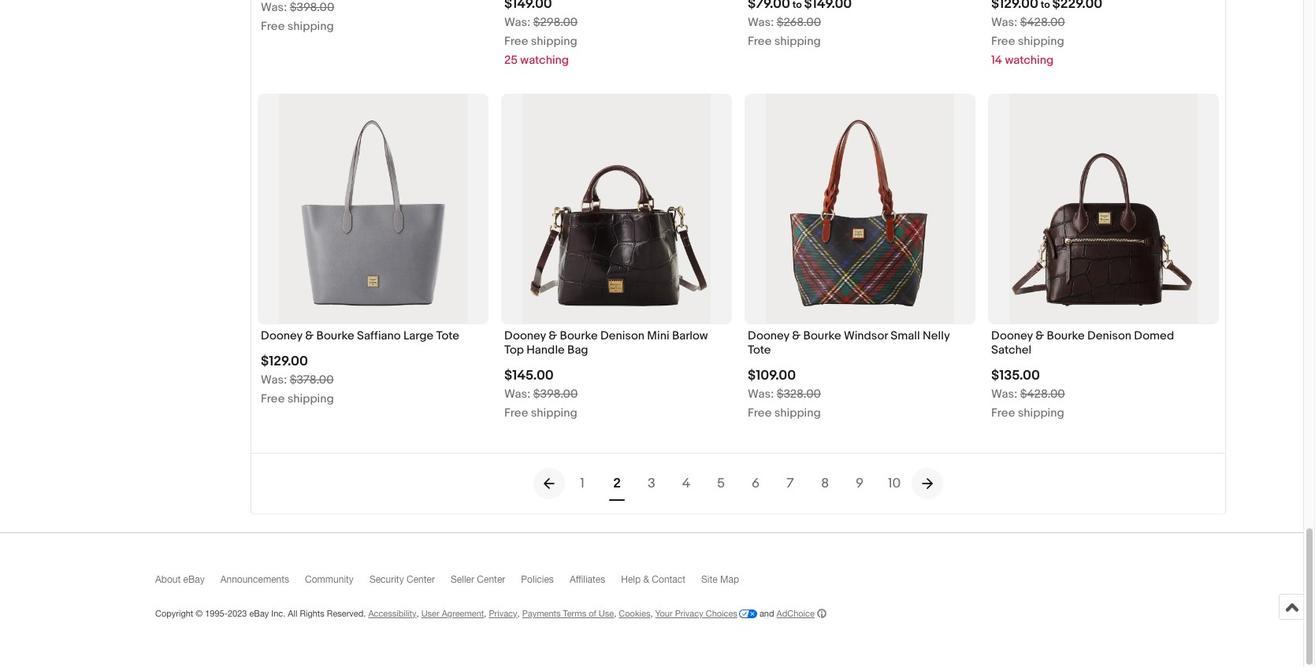 Task type: describe. For each thing, give the bounding box(es) containing it.
$328.00
[[777, 387, 821, 402]]

5 link
[[704, 466, 738, 501]]

free inside was: $298.00 free shipping 25 watching
[[504, 33, 528, 48]]

$135.00
[[991, 368, 1040, 384]]

3 link
[[634, 466, 669, 501]]

help & contact
[[621, 574, 686, 585]]

dooney & bourke windsor small nelly tote link
[[748, 328, 972, 362]]

9 link
[[842, 466, 877, 501]]

copyright
[[155, 609, 193, 619]]

dooney & bourke windsor small nelly tote
[[748, 328, 950, 358]]

2023
[[228, 609, 247, 619]]

7
[[787, 476, 794, 492]]

seller center link
[[451, 574, 521, 593]]

accessibility
[[368, 609, 417, 619]]

$109.00 was: $328.00 free shipping
[[748, 368, 821, 421]]

& for $129.00
[[305, 328, 314, 343]]

windsor
[[844, 328, 888, 343]]

handle
[[527, 343, 565, 358]]

2 privacy from the left
[[675, 609, 703, 619]]

map
[[720, 574, 739, 585]]

& for $145.00
[[549, 328, 557, 343]]

bourke for $129.00
[[316, 328, 354, 343]]

barlow
[[672, 328, 708, 343]]

$298.00
[[533, 15, 578, 30]]

free inside was: $398.00 free shipping
[[261, 19, 285, 34]]

was: inside $109.00 was: $328.00 free shipping
[[748, 387, 774, 402]]

your privacy choices link
[[655, 609, 757, 619]]

2
[[613, 476, 621, 492]]

bag
[[567, 343, 588, 358]]

bourke for $145.00
[[560, 328, 598, 343]]

adchoice link
[[777, 609, 827, 619]]

payments
[[522, 609, 561, 619]]

was: inside was: $428.00 free shipping 14 watching
[[991, 15, 1018, 30]]

was: inside the $145.00 was: $398.00 free shipping
[[504, 387, 531, 402]]

2 , from the left
[[484, 609, 487, 619]]

help & contact link
[[621, 574, 701, 593]]

user agreement link
[[421, 609, 484, 619]]

$378.00
[[290, 373, 334, 387]]

$428.00 inside $135.00 was: $428.00 free shipping
[[1020, 387, 1065, 402]]

copyright © 1995-2023 ebay inc. all rights reserved. accessibility , user agreement , privacy , payments terms of use , cookies , your privacy choices
[[155, 609, 738, 619]]

shipping inside was: $298.00 free shipping 25 watching
[[531, 33, 577, 48]]

4 , from the left
[[614, 609, 616, 619]]

cookies
[[619, 609, 651, 619]]

free inside was: $268.00 free shipping
[[748, 33, 772, 48]]

was: $298.00 free shipping 25 watching
[[504, 15, 578, 67]]

dooney & bourke saffiano large tote image
[[279, 93, 467, 324]]

choices
[[706, 609, 738, 619]]

1
[[580, 476, 585, 492]]

free inside was: $428.00 free shipping 14 watching
[[991, 33, 1015, 48]]

6 link
[[738, 466, 773, 501]]

large
[[403, 328, 434, 343]]

dooney for $145.00
[[504, 328, 546, 343]]

free inside $109.00 was: $328.00 free shipping
[[748, 406, 772, 421]]

8 link
[[808, 466, 842, 501]]

dooney for $135.00
[[991, 328, 1033, 343]]

shipping inside the $145.00 was: $398.00 free shipping
[[531, 406, 577, 421]]

$268.00
[[777, 15, 821, 30]]

dooney & bourke saffiano large tote
[[261, 328, 459, 343]]

3 , from the left
[[517, 609, 520, 619]]

agreement
[[442, 609, 484, 619]]

seller
[[451, 574, 474, 585]]

your
[[655, 609, 673, 619]]

domed
[[1134, 328, 1174, 343]]

payments terms of use link
[[522, 609, 614, 619]]

25
[[504, 52, 518, 67]]

free inside $135.00 was: $428.00 free shipping
[[991, 406, 1015, 421]]

accessibility link
[[368, 609, 417, 619]]

help
[[621, 574, 641, 585]]

about ebay
[[155, 574, 205, 585]]

0 horizontal spatial tote
[[436, 328, 459, 343]]

security center
[[369, 574, 435, 585]]

free inside the $145.00 was: $398.00 free shipping
[[504, 406, 528, 421]]

site
[[701, 574, 718, 585]]

site map
[[701, 574, 739, 585]]

adchoice
[[777, 609, 815, 619]]

10 link
[[877, 466, 912, 501]]

shipping inside $129.00 was: $378.00 free shipping
[[287, 391, 334, 406]]

bourke for $109.00
[[803, 328, 841, 343]]

shipping inside $109.00 was: $328.00 free shipping
[[774, 406, 821, 421]]

0 horizontal spatial ebay
[[183, 574, 205, 585]]

satchel
[[991, 343, 1032, 358]]

mini
[[647, 328, 670, 343]]

all
[[288, 609, 297, 619]]

about
[[155, 574, 181, 585]]

top
[[504, 343, 524, 358]]

5
[[717, 476, 725, 492]]

14
[[991, 52, 1003, 67]]

user
[[421, 609, 439, 619]]

saffiano
[[357, 328, 401, 343]]

denison for $145.00
[[600, 328, 645, 343]]

$135.00 was: $428.00 free shipping
[[991, 368, 1065, 421]]

shipping inside was: $268.00 free shipping
[[774, 33, 821, 48]]

security center link
[[369, 574, 451, 593]]



Task type: locate. For each thing, give the bounding box(es) containing it.
use
[[599, 609, 614, 619]]

watching inside was: $428.00 free shipping 14 watching
[[1005, 52, 1054, 67]]

6
[[752, 476, 760, 492]]

and
[[760, 609, 774, 619]]

1 , from the left
[[417, 609, 419, 619]]

denison inside "dooney & bourke denison mini barlow top handle bag"
[[600, 328, 645, 343]]

& inside dooney & bourke denison domed satchel
[[1036, 328, 1044, 343]]

affiliates
[[570, 574, 605, 585]]

community
[[305, 574, 354, 585]]

dooney up $129.00
[[261, 328, 303, 343]]

and adchoice
[[757, 609, 815, 619]]

0 horizontal spatial privacy
[[489, 609, 517, 619]]

inc.
[[271, 609, 286, 619]]

©
[[196, 609, 203, 619]]

rights
[[300, 609, 325, 619]]

& up $129.00
[[305, 328, 314, 343]]

3 bourke from the left
[[803, 328, 841, 343]]

,
[[417, 609, 419, 619], [484, 609, 487, 619], [517, 609, 520, 619], [614, 609, 616, 619], [651, 609, 653, 619]]

1 watching from the left
[[520, 52, 569, 67]]

announcements
[[220, 574, 289, 585]]

was: inside was: $268.00 free shipping
[[748, 15, 774, 30]]

privacy
[[489, 609, 517, 619], [675, 609, 703, 619]]

center inside seller center link
[[477, 574, 505, 585]]

, left your
[[651, 609, 653, 619]]

& inside 'dooney & bourke windsor small nelly tote'
[[792, 328, 801, 343]]

1 horizontal spatial watching
[[1005, 52, 1054, 67]]

bourke for $135.00
[[1047, 328, 1085, 343]]

center right security
[[407, 574, 435, 585]]

dooney & bourke denison domed satchel
[[991, 328, 1174, 358]]

2 bourke from the left
[[560, 328, 598, 343]]

bourke
[[316, 328, 354, 343], [560, 328, 598, 343], [803, 328, 841, 343], [1047, 328, 1085, 343]]

shipping inside was: $398.00 free shipping
[[287, 19, 334, 34]]

5 , from the left
[[651, 609, 653, 619]]

site map link
[[701, 574, 755, 593]]

dooney & bourke denison mini barlow top handle bag image
[[522, 93, 711, 324]]

ebay left inc.
[[249, 609, 269, 619]]

shipping inside was: $428.00 free shipping 14 watching
[[1018, 33, 1064, 48]]

1 horizontal spatial $398.00
[[533, 387, 578, 402]]

center for security center
[[407, 574, 435, 585]]

1 horizontal spatial privacy
[[675, 609, 703, 619]]

$145.00
[[504, 368, 554, 384]]

denison for $135.00
[[1087, 328, 1132, 343]]

ebay right about
[[183, 574, 205, 585]]

0 vertical spatial $398.00
[[290, 0, 334, 15]]

reserved.
[[327, 609, 366, 619]]

community link
[[305, 574, 369, 593]]

about ebay link
[[155, 574, 220, 593]]

3 dooney from the left
[[748, 328, 790, 343]]

2 $428.00 from the top
[[1020, 387, 1065, 402]]

, left user
[[417, 609, 419, 619]]

&
[[305, 328, 314, 343], [549, 328, 557, 343], [792, 328, 801, 343], [1036, 328, 1044, 343], [643, 574, 649, 585]]

privacy right your
[[675, 609, 703, 619]]

& for $135.00
[[1036, 328, 1044, 343]]

& for $109.00
[[792, 328, 801, 343]]

1 horizontal spatial tote
[[748, 343, 771, 358]]

$129.00 was: $378.00 free shipping
[[261, 354, 334, 406]]

2 center from the left
[[477, 574, 505, 585]]

watching for 25 watching
[[520, 52, 569, 67]]

was: inside $135.00 was: $428.00 free shipping
[[991, 387, 1018, 402]]

0 vertical spatial ebay
[[183, 574, 205, 585]]

dooney inside "dooney & bourke denison mini barlow top handle bag"
[[504, 328, 546, 343]]

terms
[[563, 609, 586, 619]]

policies
[[521, 574, 554, 585]]

$109.00
[[748, 368, 796, 384]]

4
[[682, 476, 691, 492]]

$398.00
[[290, 0, 334, 15], [533, 387, 578, 402]]

1 bourke from the left
[[316, 328, 354, 343]]

& inside "dooney & bourke denison mini barlow top handle bag"
[[549, 328, 557, 343]]

1 privacy from the left
[[489, 609, 517, 619]]

security
[[369, 574, 404, 585]]

$145.00 was: $398.00 free shipping
[[504, 368, 578, 421]]

2 denison from the left
[[1087, 328, 1132, 343]]

dooney & bourke denison mini barlow top handle bag link
[[504, 328, 729, 362]]

$428.00 inside was: $428.00 free shipping 14 watching
[[1020, 15, 1065, 30]]

of
[[589, 609, 596, 619]]

bourke inside "dooney & bourke denison mini barlow top handle bag"
[[560, 328, 598, 343]]

& right satchel
[[1036, 328, 1044, 343]]

dooney up the $145.00
[[504, 328, 546, 343]]

0 vertical spatial $428.00
[[1020, 15, 1065, 30]]

0 horizontal spatial watching
[[520, 52, 569, 67]]

2 link
[[600, 466, 634, 501]]

0 horizontal spatial center
[[407, 574, 435, 585]]

tote up $109.00
[[748, 343, 771, 358]]

dooney inside 'dooney & bourke windsor small nelly tote'
[[748, 328, 790, 343]]

was:
[[261, 0, 287, 15], [504, 15, 531, 30], [748, 15, 774, 30], [991, 15, 1018, 30], [261, 373, 287, 387], [504, 387, 531, 402], [748, 387, 774, 402], [991, 387, 1018, 402]]

1995-
[[205, 609, 228, 619]]

2 dooney from the left
[[504, 328, 546, 343]]

cookies link
[[619, 609, 651, 619]]

dooney up the '$135.00' on the bottom
[[991, 328, 1033, 343]]

shipping inside $135.00 was: $428.00 free shipping
[[1018, 406, 1064, 421]]

3
[[648, 476, 656, 492]]

dooney up $109.00
[[748, 328, 790, 343]]

affiliates link
[[570, 574, 621, 593]]

ebay
[[183, 574, 205, 585], [249, 609, 269, 619]]

dooney & bourke saffiano large tote link
[[261, 328, 485, 347]]

dooney & bourke windsor small nelly tote image
[[766, 93, 954, 324]]

denison left the domed
[[1087, 328, 1132, 343]]

& right help
[[643, 574, 649, 585]]

tote inside 'dooney & bourke windsor small nelly tote'
[[748, 343, 771, 358]]

policies link
[[521, 574, 570, 593]]

bourke inside 'dooney & bourke windsor small nelly tote'
[[803, 328, 841, 343]]

dooney & bourke denison domed satchel link
[[991, 328, 1216, 362]]

was: $398.00 free shipping
[[261, 0, 334, 34]]

1 dooney from the left
[[261, 328, 303, 343]]

4 bourke from the left
[[1047, 328, 1085, 343]]

denison
[[600, 328, 645, 343], [1087, 328, 1132, 343]]

was: $428.00 free shipping 14 watching
[[991, 15, 1065, 67]]

9
[[856, 476, 864, 492]]

tote right large
[[436, 328, 459, 343]]

$398.00 inside the $145.00 was: $398.00 free shipping
[[533, 387, 578, 402]]

was: inside $129.00 was: $378.00 free shipping
[[261, 373, 287, 387]]

center inside "security center" link
[[407, 574, 435, 585]]

2 watching from the left
[[1005, 52, 1054, 67]]

& left bag
[[549, 328, 557, 343]]

free inside $129.00 was: $378.00 free shipping
[[261, 391, 285, 406]]

& up $109.00
[[792, 328, 801, 343]]

watching right 25
[[520, 52, 569, 67]]

1 horizontal spatial ebay
[[249, 609, 269, 619]]

was: $268.00 free shipping
[[748, 15, 821, 48]]

1 center from the left
[[407, 574, 435, 585]]

0 horizontal spatial denison
[[600, 328, 645, 343]]

7 link
[[773, 466, 808, 501]]

0 horizontal spatial $398.00
[[290, 0, 334, 15]]

denison inside dooney & bourke denison domed satchel
[[1087, 328, 1132, 343]]

dooney for $109.00
[[748, 328, 790, 343]]

watching inside was: $298.00 free shipping 25 watching
[[520, 52, 569, 67]]

bourke inside dooney & bourke denison domed satchel
[[1047, 328, 1085, 343]]

1 link
[[565, 466, 600, 501]]

1 $428.00 from the top
[[1020, 15, 1065, 30]]

, left privacy link
[[484, 609, 487, 619]]

, left payments
[[517, 609, 520, 619]]

seller center
[[451, 574, 505, 585]]

nelly
[[923, 328, 950, 343]]

tote
[[436, 328, 459, 343], [748, 343, 771, 358]]

privacy link
[[489, 609, 517, 619]]

dooney for $129.00
[[261, 328, 303, 343]]

free
[[261, 19, 285, 34], [504, 33, 528, 48], [748, 33, 772, 48], [991, 33, 1015, 48], [261, 391, 285, 406], [504, 406, 528, 421], [748, 406, 772, 421], [991, 406, 1015, 421]]

was: inside was: $398.00 free shipping
[[261, 0, 287, 15]]

watching for 14 watching
[[1005, 52, 1054, 67]]

1 vertical spatial $428.00
[[1020, 387, 1065, 402]]

1 denison from the left
[[600, 328, 645, 343]]

$398.00 inside was: $398.00 free shipping
[[290, 0, 334, 15]]

4 dooney from the left
[[991, 328, 1033, 343]]

small
[[891, 328, 920, 343]]

1 horizontal spatial denison
[[1087, 328, 1132, 343]]

contact
[[652, 574, 686, 585]]

shipping
[[287, 19, 334, 34], [531, 33, 577, 48], [774, 33, 821, 48], [1018, 33, 1064, 48], [287, 391, 334, 406], [531, 406, 577, 421], [774, 406, 821, 421], [1018, 406, 1064, 421]]

1 vertical spatial ebay
[[249, 609, 269, 619]]

announcements link
[[220, 574, 305, 593]]

denison left mini
[[600, 328, 645, 343]]

center right seller
[[477, 574, 505, 585]]

10
[[888, 476, 901, 492]]

4 link
[[669, 466, 704, 501]]

center for seller center
[[477, 574, 505, 585]]

1 horizontal spatial center
[[477, 574, 505, 585]]

was: inside was: $298.00 free shipping 25 watching
[[504, 15, 531, 30]]

watching right 14
[[1005, 52, 1054, 67]]

1 vertical spatial $398.00
[[533, 387, 578, 402]]

privacy down seller center link
[[489, 609, 517, 619]]

8
[[821, 476, 829, 492]]

$129.00
[[261, 354, 308, 369]]

dooney & bourke denison domed satchel image
[[1009, 93, 1198, 324]]

, left cookies on the left of page
[[614, 609, 616, 619]]

dooney inside dooney & bourke denison domed satchel
[[991, 328, 1033, 343]]



Task type: vqa. For each thing, say whether or not it's contained in the screenshot.
Inc
no



